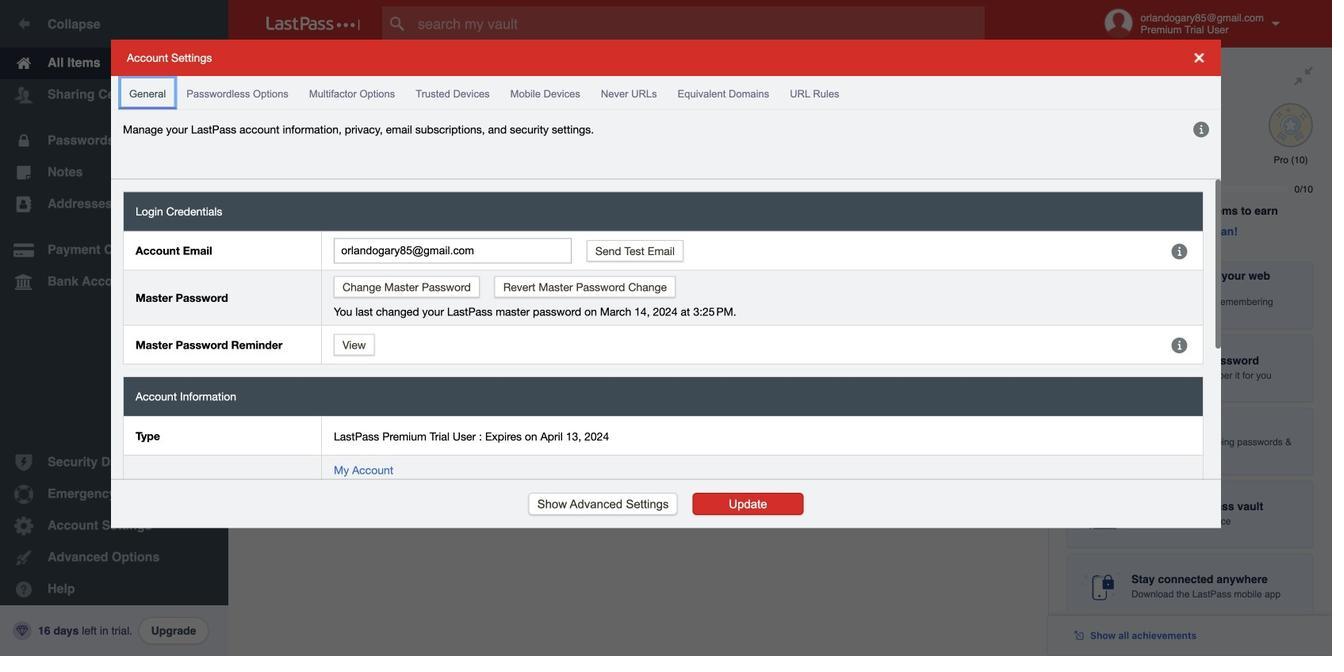 Task type: vqa. For each thing, say whether or not it's contained in the screenshot.
New Item element
no



Task type: describe. For each thing, give the bounding box(es) containing it.
lastpass image
[[266, 17, 360, 31]]

main navigation navigation
[[0, 0, 228, 657]]

main content main content
[[228, 48, 1048, 52]]



Task type: locate. For each thing, give the bounding box(es) containing it.
Search search field
[[382, 6, 1016, 41]]

search my vault text field
[[382, 6, 1016, 41]]



